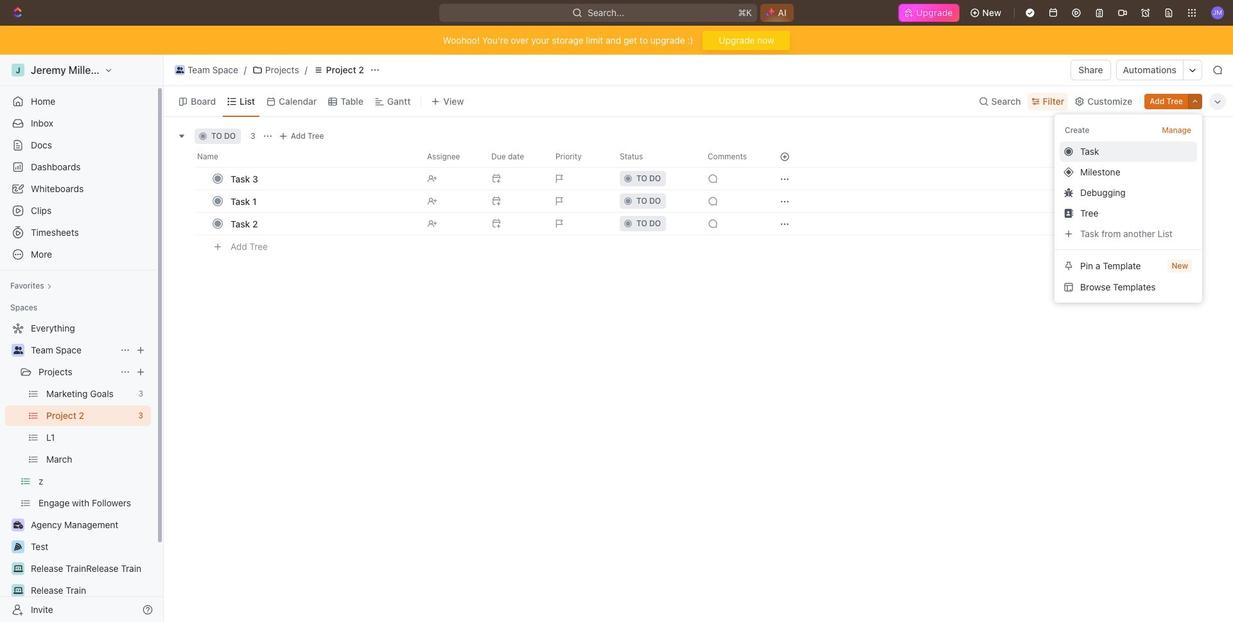 Task type: describe. For each thing, give the bounding box(es) containing it.
sidebar navigation
[[0, 55, 164, 622]]

user group image
[[176, 67, 184, 73]]

bug image
[[1065, 188, 1074, 197]]

address book image
[[1065, 209, 1074, 218]]

user group image
[[13, 346, 23, 354]]



Task type: vqa. For each thing, say whether or not it's contained in the screenshot.
"alert"
no



Task type: locate. For each thing, give the bounding box(es) containing it.
tree
[[5, 318, 151, 622]]

tree inside sidebar navigation
[[5, 318, 151, 622]]



